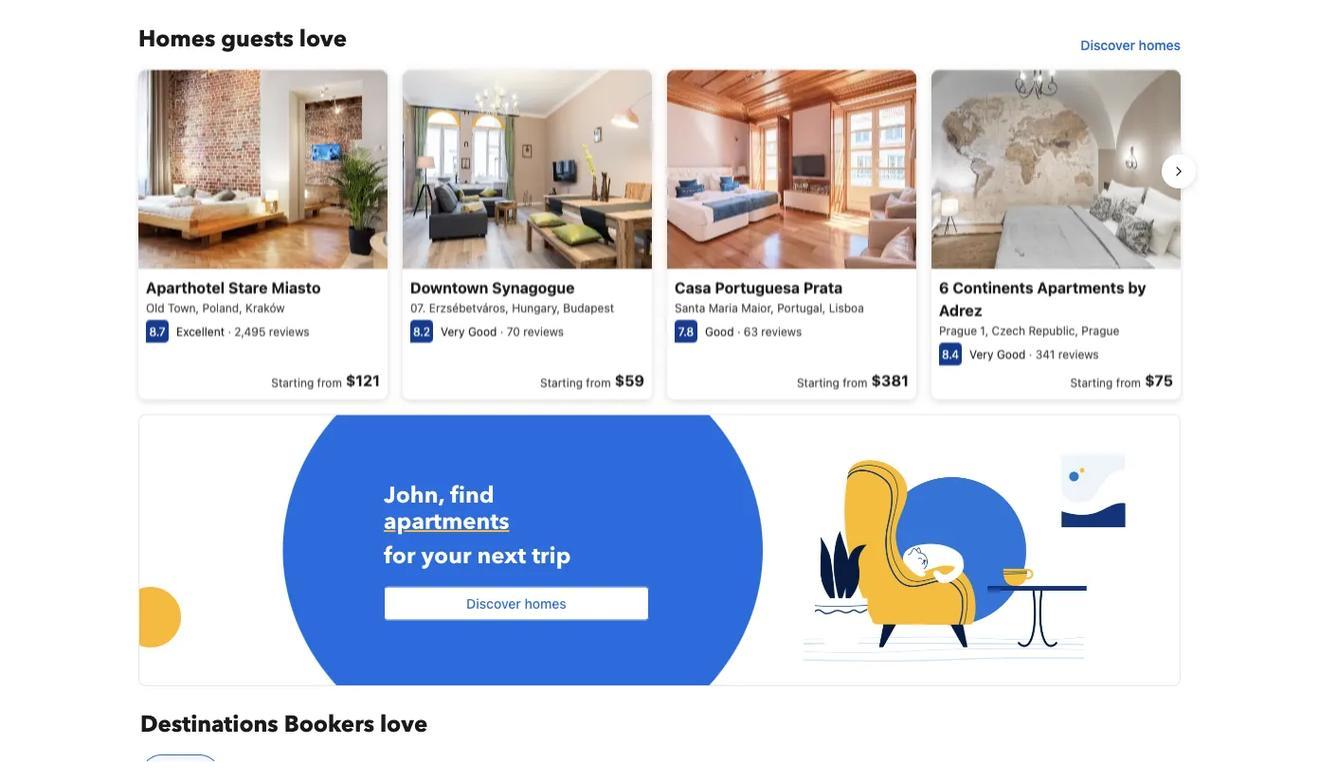 Task type: vqa. For each thing, say whether or not it's contained in the screenshot.


Task type: describe. For each thing, give the bounding box(es) containing it.
from for $59
[[586, 376, 611, 390]]

1 horizontal spatial discover
[[1081, 37, 1135, 53]]

destinations
[[140, 710, 278, 741]]

john,
[[384, 481, 444, 512]]

apartments
[[1037, 279, 1125, 297]]

1,
[[980, 324, 989, 338]]

prata
[[803, 279, 843, 297]]

excellent · 2,495 reviews
[[176, 326, 310, 339]]

reviews down kraków
[[269, 326, 310, 339]]

$121
[[346, 372, 380, 390]]

excellent element
[[176, 326, 225, 339]]

good · 63 reviews
[[705, 326, 802, 339]]

erzsébetváros,
[[429, 302, 509, 315]]

destinations bookers love
[[140, 710, 428, 741]]

villas
[[384, 536, 441, 567]]

starting from $75
[[1070, 372, 1173, 390]]

portugal,
[[777, 302, 826, 315]]

very for adrez
[[969, 348, 994, 362]]

2 prague from the left
[[1082, 324, 1119, 338]]

stare
[[228, 279, 268, 297]]

region containing aparthotel stare miasto
[[123, 62, 1196, 408]]

kraków
[[245, 302, 285, 315]]

· left "341"
[[1029, 348, 1032, 362]]

for
[[384, 541, 415, 573]]

70
[[507, 326, 520, 339]]

bookers
[[284, 710, 374, 741]]

main content containing homes guests love
[[120, 0, 1196, 763]]

very for hungary,
[[441, 326, 465, 339]]

7.8
[[678, 325, 694, 338]]

for your next trip
[[384, 541, 571, 573]]

maior,
[[741, 302, 774, 315]]

miasto
[[271, 279, 321, 297]]

8.7
[[149, 325, 165, 338]]

excellent
[[176, 326, 225, 339]]

7.8 element
[[675, 320, 697, 343]]

john, find
[[384, 481, 494, 512]]

casa portuguesa prata santa maria maior, portugal, lisboa
[[675, 279, 864, 315]]

1 horizontal spatial good
[[705, 326, 734, 339]]

old
[[146, 302, 165, 315]]

8.7 element
[[146, 320, 169, 343]]

good for adrez
[[997, 348, 1026, 362]]

1 horizontal spatial discover homes
[[1081, 37, 1181, 53]]

8.4
[[942, 348, 959, 361]]

starting for $75
[[1070, 376, 1113, 390]]

341
[[1035, 348, 1055, 362]]

apartments villas
[[384, 498, 509, 567]]

guests
[[221, 24, 294, 55]]

from for $121
[[317, 376, 342, 390]]

very good element for hungary,
[[441, 326, 497, 339]]



Task type: locate. For each thing, give the bounding box(es) containing it.
downtown synagogue 07. erzsébetváros, hungary, budapest
[[410, 279, 614, 315]]

8.2 element
[[410, 320, 433, 343]]

1 horizontal spatial very
[[969, 348, 994, 362]]

8.2
[[413, 325, 430, 338]]

lisboa
[[829, 302, 864, 315]]

from for $75
[[1116, 376, 1141, 390]]

1 vertical spatial discover
[[466, 596, 521, 612]]

2 from from the left
[[586, 376, 611, 390]]

aparthotel stare miasto old town, poland, kraków
[[146, 279, 321, 315]]

reviews right 63
[[761, 326, 802, 339]]

starting left $121 at the left of page
[[271, 376, 314, 390]]

0 horizontal spatial homes
[[525, 596, 567, 612]]

next
[[477, 541, 526, 573]]

reviews down hungary, on the left top of the page
[[523, 326, 564, 339]]

2,495
[[234, 326, 266, 339]]

0 horizontal spatial discover homes
[[466, 596, 567, 612]]

very good element down erzsébetváros,
[[441, 326, 497, 339]]

love for destinations bookers love
[[380, 710, 428, 741]]

reviews
[[269, 326, 310, 339], [523, 326, 564, 339], [761, 326, 802, 339], [1058, 348, 1099, 362]]

very good · 70 reviews
[[441, 326, 564, 339]]

from for $381
[[843, 376, 868, 390]]

$59
[[615, 372, 644, 390]]

from inside starting from $59
[[586, 376, 611, 390]]

downtown
[[410, 279, 488, 297]]

starting for $59
[[540, 376, 583, 390]]

trip
[[532, 541, 571, 573]]

0 horizontal spatial love
[[299, 24, 347, 55]]

very down erzsébetváros,
[[441, 326, 465, 339]]

3 starting from the left
[[797, 376, 839, 390]]

poland,
[[202, 302, 242, 315]]

starting for $121
[[271, 376, 314, 390]]

santa
[[675, 302, 705, 315]]

0 vertical spatial very good element
[[441, 326, 497, 339]]

very good element down the 'czech'
[[969, 348, 1026, 362]]

love right guests
[[299, 24, 347, 55]]

1 vertical spatial love
[[380, 710, 428, 741]]

starting from $381
[[797, 372, 909, 390]]

casa
[[675, 279, 711, 297]]

0 horizontal spatial good
[[468, 326, 497, 339]]

region
[[123, 62, 1196, 408]]

0 horizontal spatial prague
[[939, 324, 977, 338]]

from inside starting from $381
[[843, 376, 868, 390]]

czech
[[992, 324, 1025, 338]]

prague down the apartments
[[1082, 324, 1119, 338]]

very good element for adrez
[[969, 348, 1026, 362]]

0 vertical spatial discover homes
[[1081, 37, 1181, 53]]

6 continents apartments by adrez prague 1, czech republic, prague
[[939, 279, 1146, 338]]

from left $121 at the left of page
[[317, 376, 342, 390]]

from inside starting from $121
[[317, 376, 342, 390]]

good
[[468, 326, 497, 339], [705, 326, 734, 339], [997, 348, 1026, 362]]

4 starting from the left
[[1070, 376, 1113, 390]]

1 horizontal spatial homes
[[1139, 37, 1181, 53]]

good down maria
[[705, 326, 734, 339]]

0 vertical spatial love
[[299, 24, 347, 55]]

0 horizontal spatial very
[[441, 326, 465, 339]]

· left 2,495
[[228, 326, 231, 339]]

homes inside discover homes link
[[1139, 37, 1181, 53]]

homes
[[1139, 37, 1181, 53], [525, 596, 567, 612]]

starting inside starting from $59
[[540, 376, 583, 390]]

starting
[[271, 376, 314, 390], [540, 376, 583, 390], [797, 376, 839, 390], [1070, 376, 1113, 390]]

1 horizontal spatial love
[[380, 710, 428, 741]]

portuguesa
[[715, 279, 800, 297]]

love for homes guests love
[[299, 24, 347, 55]]

starting inside starting from $381
[[797, 376, 839, 390]]

good element
[[705, 326, 734, 339]]

starting for $381
[[797, 376, 839, 390]]

·
[[228, 326, 231, 339], [500, 326, 503, 339], [737, 326, 741, 339], [1029, 348, 1032, 362]]

0 vertical spatial discover
[[1081, 37, 1135, 53]]

homes guests love
[[138, 24, 347, 55]]

by
[[1128, 279, 1146, 297]]

starting inside starting from $121
[[271, 376, 314, 390]]

prague down adrez
[[939, 324, 977, 338]]

very good · 341 reviews
[[969, 348, 1099, 362]]

3 from from the left
[[843, 376, 868, 390]]

1 horizontal spatial very good element
[[969, 348, 1026, 362]]

good down the 'czech'
[[997, 348, 1026, 362]]

very
[[441, 326, 465, 339], [969, 348, 994, 362]]

discover
[[1081, 37, 1135, 53], [466, 596, 521, 612]]

starting from $59
[[540, 372, 644, 390]]

love right bookers
[[380, 710, 428, 741]]

starting left the $59
[[540, 376, 583, 390]]

apartments
[[384, 498, 509, 530]]

maria
[[708, 302, 738, 315]]

1 starting from the left
[[271, 376, 314, 390]]

1 vertical spatial very good element
[[969, 348, 1026, 362]]

6
[[939, 279, 949, 297]]

from
[[317, 376, 342, 390], [586, 376, 611, 390], [843, 376, 868, 390], [1116, 376, 1141, 390]]

from left $381
[[843, 376, 868, 390]]

63
[[744, 326, 758, 339]]

reviews right "341"
[[1058, 348, 1099, 362]]

starting inside 'starting from $75'
[[1070, 376, 1113, 390]]

from left the $59
[[586, 376, 611, 390]]

discover homes link
[[1073, 28, 1188, 62]]

8.4 element
[[939, 343, 962, 366]]

synagogue
[[492, 279, 575, 297]]

1 horizontal spatial prague
[[1082, 324, 1119, 338]]

hungary,
[[512, 302, 560, 315]]

town,
[[168, 302, 199, 315]]

continents
[[953, 279, 1033, 297]]

07.
[[410, 302, 426, 315]]

$75
[[1145, 372, 1173, 390]]

love
[[299, 24, 347, 55], [380, 710, 428, 741]]

2 starting from the left
[[540, 376, 583, 390]]

0 horizontal spatial very good element
[[441, 326, 497, 339]]

find
[[450, 481, 494, 512]]

· left 63
[[737, 326, 741, 339]]

prague
[[939, 324, 977, 338], [1082, 324, 1119, 338]]

republic,
[[1029, 324, 1078, 338]]

1 from from the left
[[317, 376, 342, 390]]

1 vertical spatial homes
[[525, 596, 567, 612]]

very good element
[[441, 326, 497, 339], [969, 348, 1026, 362]]

0 horizontal spatial discover
[[466, 596, 521, 612]]

homes
[[138, 24, 215, 55]]

1 prague from the left
[[939, 324, 977, 338]]

aparthotel
[[146, 279, 225, 297]]

1 vertical spatial discover homes
[[466, 596, 567, 612]]

4 from from the left
[[1116, 376, 1141, 390]]

starting down very good · 341 reviews
[[1070, 376, 1113, 390]]

main content
[[120, 0, 1196, 763]]

1 vertical spatial very
[[969, 348, 994, 362]]

$381
[[871, 372, 909, 390]]

starting from $121
[[271, 372, 380, 390]]

from inside 'starting from $75'
[[1116, 376, 1141, 390]]

adrez
[[939, 302, 982, 320]]

· left 70
[[500, 326, 503, 339]]

good for hungary,
[[468, 326, 497, 339]]

starting left $381
[[797, 376, 839, 390]]

budapest
[[563, 302, 614, 315]]

0 vertical spatial very
[[441, 326, 465, 339]]

2 horizontal spatial good
[[997, 348, 1026, 362]]

0 vertical spatial homes
[[1139, 37, 1181, 53]]

your
[[421, 541, 471, 573]]

from left $75
[[1116, 376, 1141, 390]]

good down erzsébetváros,
[[468, 326, 497, 339]]

very down 1,
[[969, 348, 994, 362]]

discover homes
[[1081, 37, 1181, 53], [466, 596, 567, 612]]



